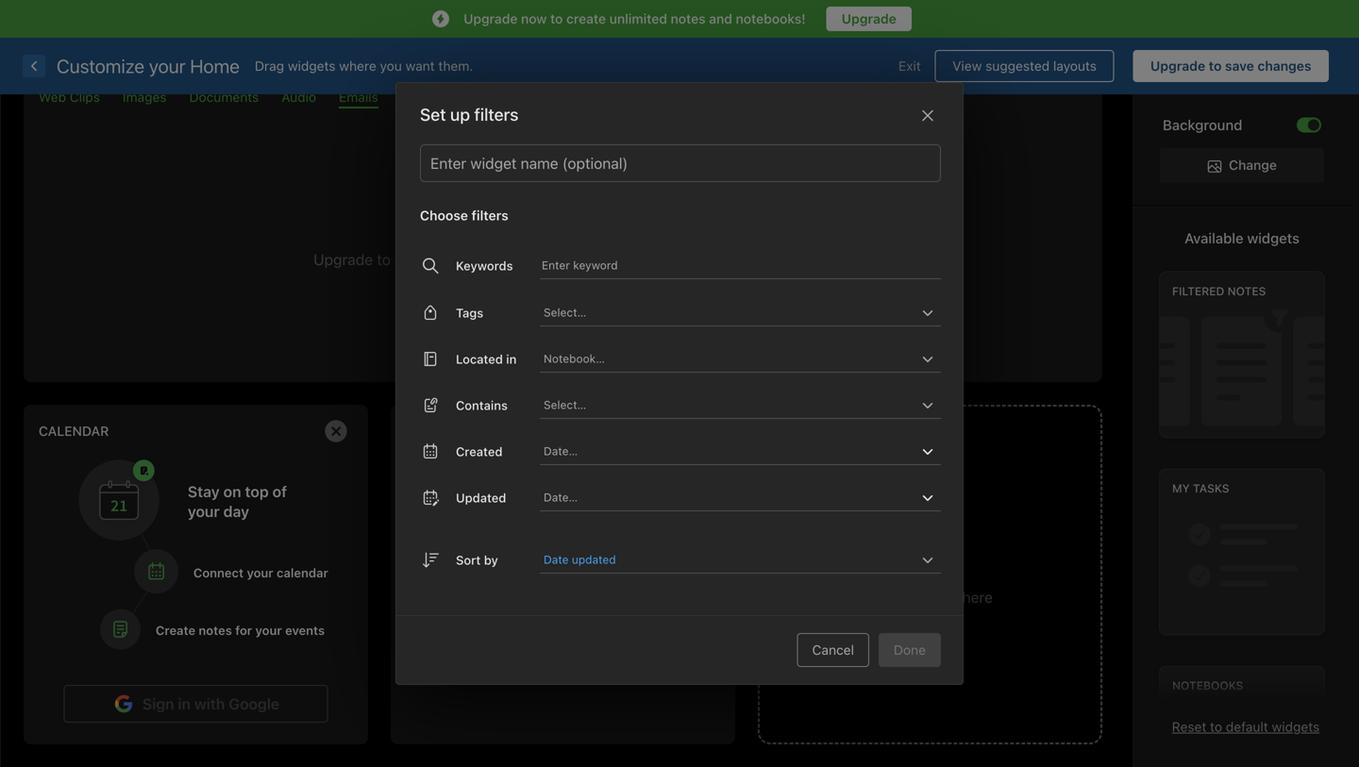 Task type: vqa. For each thing, say whether or not it's contained in the screenshot.
the Done button
yes



Task type: locate. For each thing, give the bounding box(es) containing it.
1  input text field from the top
[[542, 346, 917, 372]]

by
[[484, 553, 498, 567]]

date updated button
[[544, 549, 619, 571]]

upgrade to save changes
[[1151, 58, 1312, 74]]

reset to default widgets
[[1173, 720, 1320, 735]]

date… inside 'field'
[[544, 445, 578, 458]]

default
[[1227, 720, 1269, 735]]

1 horizontal spatial drag
[[868, 589, 901, 607]]

 input text field for located in
[[542, 346, 917, 372]]

where
[[339, 58, 377, 74]]

Enter keyword field
[[540, 258, 941, 280]]

located
[[456, 352, 503, 366]]

available
[[1185, 230, 1244, 246]]

date updated
[[544, 553, 616, 567]]

updated
[[456, 491, 507, 505]]

now
[[521, 11, 547, 26]]

upgrade now to create unlimited notes and notebooks!
[[464, 11, 806, 26]]

widgets left here
[[905, 589, 959, 607]]

unlimited
[[610, 11, 668, 26]]

Contains field
[[540, 392, 941, 419]]

 input text field down enter keyword field
[[542, 299, 917, 326]]

drag for drag widgets here
[[868, 589, 901, 607]]

upgrade for upgrade to save changes
[[1151, 58, 1206, 74]]

your
[[149, 55, 186, 77]]

1 date… from the top
[[544, 445, 578, 458]]

 input text field
[[542, 299, 917, 326], [621, 547, 917, 573]]

to right now
[[551, 11, 563, 26]]

0 vertical spatial drag
[[255, 58, 284, 74]]

filters right choose
[[472, 208, 509, 223]]

drag right 'home' at top left
[[255, 58, 284, 74]]

1 vertical spatial date…
[[544, 491, 578, 504]]

Created Date picker field
[[540, 438, 965, 466]]

widgets right available
[[1248, 230, 1300, 246]]

upgrade up the exit button
[[842, 11, 897, 26]]

drag
[[255, 58, 284, 74], [868, 589, 901, 607]]

layouts
[[1054, 58, 1097, 74]]

1 vertical spatial  input text field
[[542, 392, 917, 418]]

upgrade
[[464, 11, 518, 26], [842, 11, 897, 26], [1151, 58, 1206, 74]]

notebooks!
[[736, 11, 806, 26]]

date…
[[544, 445, 578, 458], [544, 491, 578, 504]]

 input text field
[[542, 346, 917, 372], [542, 392, 917, 418]]

 input text field inside contains "field"
[[542, 392, 917, 418]]

view suggested layouts
[[953, 58, 1097, 74]]

upgrade left now
[[464, 11, 518, 26]]

0 horizontal spatial upgrade
[[464, 11, 518, 26]]

upgrade inside "button"
[[1151, 58, 1206, 74]]

0 vertical spatial date…
[[544, 445, 578, 458]]

sort by
[[456, 553, 498, 567]]

cancel
[[813, 643, 855, 658]]

2 vertical spatial to
[[1211, 720, 1223, 735]]

drag for drag widgets where you want them.
[[255, 58, 284, 74]]

suggested
[[986, 58, 1050, 74]]

0 vertical spatial  input text field
[[542, 299, 917, 326]]

reset to default widgets button
[[1173, 720, 1320, 735]]

date… right created at the bottom of page
[[544, 445, 578, 458]]

customize your home
[[57, 55, 240, 77]]

0 vertical spatial filters
[[474, 104, 519, 125]]

my tasks
[[1173, 482, 1230, 495]]

view
[[953, 58, 982, 74]]

1 vertical spatial drag
[[868, 589, 901, 607]]

to inside "button"
[[1209, 58, 1222, 74]]

to left save
[[1209, 58, 1222, 74]]

2 horizontal spatial upgrade
[[1151, 58, 1206, 74]]

tasks
[[1194, 482, 1230, 495]]

widgets
[[288, 58, 336, 74], [1248, 230, 1300, 246], [905, 589, 959, 607], [1273, 720, 1320, 735]]

upgrade left save
[[1151, 58, 1206, 74]]

 input text field down located in field
[[542, 392, 917, 418]]

to
[[551, 11, 563, 26], [1209, 58, 1222, 74], [1211, 720, 1223, 735]]

Updated Date picker field
[[540, 484, 965, 512]]

set up filters
[[420, 104, 519, 125]]

 input text field down tags field
[[542, 346, 917, 372]]

 input text field inside located in field
[[542, 346, 917, 372]]

date
[[544, 553, 569, 567]]

2  input text field from the top
[[542, 392, 917, 418]]

0 horizontal spatial drag
[[255, 58, 284, 74]]

1 vertical spatial to
[[1209, 58, 1222, 74]]

to right reset
[[1211, 720, 1223, 735]]

widgets left where
[[288, 58, 336, 74]]

 input text field down date… field
[[621, 547, 917, 573]]

filters right up
[[474, 104, 519, 125]]

reset
[[1173, 720, 1207, 735]]

widgets for drag widgets where you want them.
[[288, 58, 336, 74]]

date… up date
[[544, 491, 578, 504]]

create
[[567, 11, 606, 26]]

you
[[380, 58, 402, 74]]

1 horizontal spatial upgrade
[[842, 11, 897, 26]]

cancel button
[[798, 634, 870, 668]]

up
[[450, 104, 470, 125]]

filters
[[474, 104, 519, 125], [472, 208, 509, 223]]

drag up done on the bottom
[[868, 589, 901, 607]]

date… for updated
[[544, 491, 578, 504]]

1 vertical spatial  input text field
[[621, 547, 917, 573]]

upgrade to save changes button
[[1134, 50, 1330, 82]]

customize
[[57, 55, 145, 77]]

background
[[1163, 117, 1243, 133]]

2 date… from the top
[[544, 491, 578, 504]]

choose
[[420, 208, 468, 223]]

0 vertical spatial  input text field
[[542, 346, 917, 372]]

date… inside field
[[544, 491, 578, 504]]

 input text field inside tags field
[[542, 299, 917, 326]]

upgrade inside button
[[842, 11, 897, 26]]

set
[[420, 104, 446, 125]]



Task type: describe. For each thing, give the bounding box(es) containing it.
keywords
[[456, 259, 513, 273]]

notes
[[1228, 285, 1267, 298]]

tags
[[456, 306, 484, 320]]

contains
[[456, 398, 508, 412]]

created
[[456, 445, 503, 459]]

0 vertical spatial to
[[551, 11, 563, 26]]

Sort by field
[[540, 547, 941, 574]]

available widgets
[[1185, 230, 1300, 246]]

 input text field inside 'date updated' field
[[621, 547, 917, 573]]

upgrade for upgrade now to create unlimited notes and notebooks!
[[464, 11, 518, 26]]

home
[[190, 55, 240, 77]]

filtered
[[1173, 285, 1225, 298]]

exit button
[[885, 50, 936, 82]]

to for reset
[[1211, 720, 1223, 735]]

save
[[1226, 58, 1255, 74]]

view suggested layouts button
[[936, 50, 1115, 82]]

to for upgrade
[[1209, 58, 1222, 74]]

close image
[[917, 104, 940, 127]]

widgets for drag widgets here
[[905, 589, 959, 607]]

drag widgets where you want them.
[[255, 58, 473, 74]]

them.
[[439, 58, 473, 74]]

changes
[[1258, 58, 1312, 74]]

sort
[[456, 553, 481, 567]]

notebooks
[[1173, 679, 1244, 692]]

Enter widget name (optional) text field
[[429, 145, 933, 181]]

in
[[506, 352, 517, 366]]

exit
[[899, 58, 921, 74]]

widgets right default
[[1273, 720, 1320, 735]]

filtered notes
[[1173, 285, 1267, 298]]

1 vertical spatial filters
[[472, 208, 509, 223]]

updated
[[572, 553, 616, 567]]

Located in field
[[540, 346, 941, 373]]

widgets for available widgets
[[1248, 230, 1300, 246]]

done
[[894, 643, 926, 658]]

 input text field for contains
[[542, 392, 917, 418]]

choose filters
[[420, 208, 509, 223]]

and
[[709, 11, 733, 26]]

change button
[[1161, 148, 1325, 183]]

remove image
[[317, 413, 355, 450]]

here
[[963, 589, 993, 607]]

want
[[406, 58, 435, 74]]

change
[[1230, 157, 1278, 173]]

Tags field
[[540, 299, 941, 327]]

done button
[[879, 634, 941, 668]]

upgrade button
[[827, 7, 912, 31]]

notes
[[671, 11, 706, 26]]

drag widgets here
[[868, 589, 993, 607]]

upgrade for upgrade
[[842, 11, 897, 26]]

date… for created
[[544, 445, 578, 458]]

my
[[1173, 482, 1191, 495]]

located in
[[456, 352, 517, 366]]



